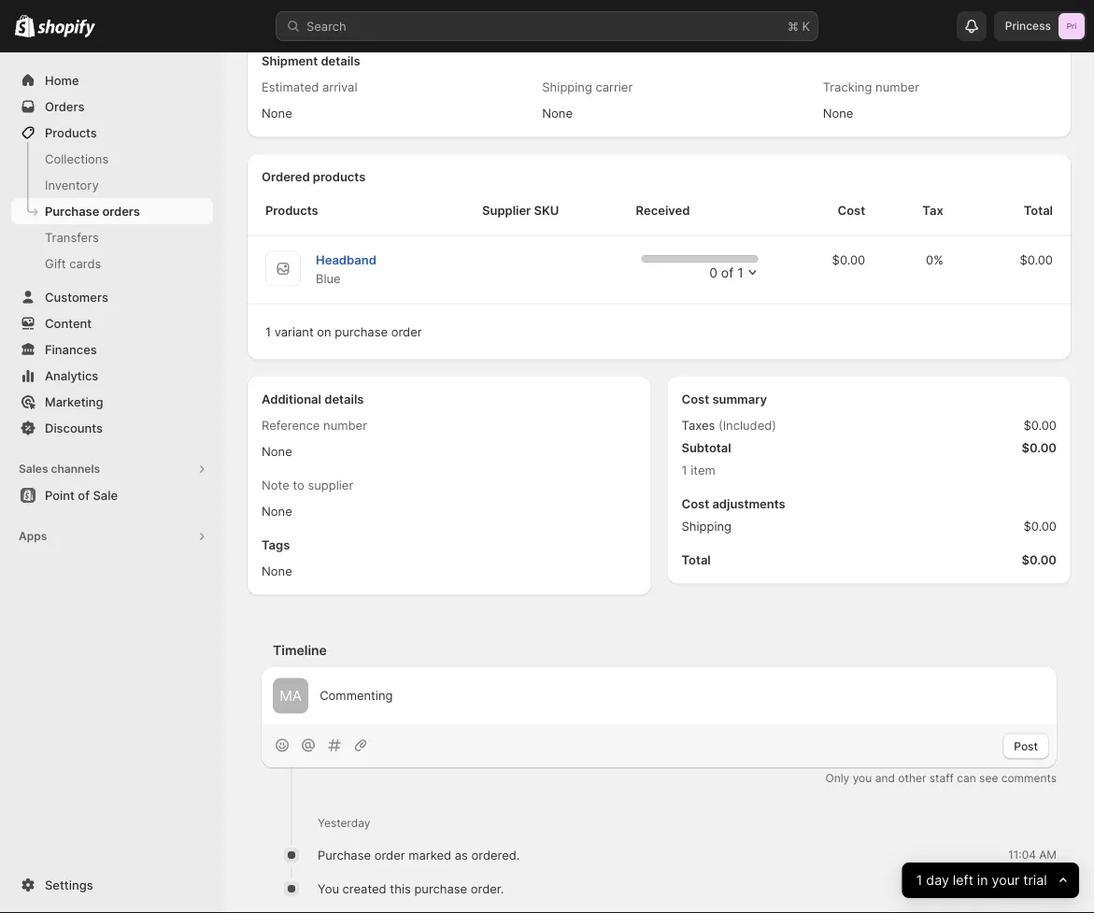Task type: describe. For each thing, give the bounding box(es) containing it.
purchase orders link
[[11, 198, 213, 224]]

order.
[[471, 882, 504, 896]]

settings
[[45, 878, 93, 892]]

none down the tags
[[262, 564, 292, 579]]

ordered.
[[472, 848, 520, 862]]

shipping for shipping
[[682, 519, 732, 534]]

sales channels button
[[11, 456, 213, 482]]

staff
[[930, 772, 954, 785]]

transfers
[[45, 230, 99, 244]]

and
[[875, 772, 895, 785]]

summary
[[713, 392, 767, 407]]

⌘
[[788, 19, 799, 33]]

1 day left in your trial button
[[903, 863, 1080, 898]]

customers
[[45, 290, 108, 304]]

taxes (included)
[[682, 418, 777, 433]]

collections
[[45, 151, 109, 166]]

estimated
[[262, 80, 319, 94]]

supplier
[[482, 203, 531, 218]]

Leave a comment... text field
[[320, 687, 1046, 705]]

0 vertical spatial order
[[391, 325, 422, 339]]

post
[[1014, 739, 1038, 753]]

content link
[[11, 310, 213, 336]]

point of sale
[[45, 488, 118, 502]]

0
[[710, 265, 718, 280]]

tags
[[262, 538, 290, 552]]

point
[[45, 488, 75, 502]]

customers link
[[11, 284, 213, 310]]

shipping carrier
[[542, 80, 633, 94]]

additional
[[262, 392, 322, 407]]

none for estimated
[[262, 106, 292, 121]]

point of sale button
[[0, 482, 224, 508]]

left
[[953, 873, 974, 888]]

1 for 1 item
[[682, 463, 688, 478]]

you
[[318, 882, 339, 896]]

1 vertical spatial order
[[375, 848, 405, 862]]

k
[[802, 19, 810, 33]]

created
[[343, 882, 387, 896]]

this
[[390, 882, 411, 896]]

apps
[[19, 530, 47, 543]]

details for shipment details
[[321, 54, 360, 68]]

finances link
[[11, 336, 213, 363]]

gift cards link
[[11, 251, 213, 277]]

headband
[[316, 253, 377, 267]]

purchase orders
[[45, 204, 140, 218]]

1 item
[[682, 463, 716, 478]]

1 inside dropdown button
[[738, 265, 744, 280]]

ordered products
[[262, 170, 366, 184]]

as
[[455, 848, 468, 862]]

trial
[[1024, 873, 1048, 888]]

ordered
[[262, 170, 310, 184]]

shopify image
[[38, 19, 96, 38]]

post button
[[1003, 733, 1050, 759]]

0 of 1
[[710, 265, 744, 280]]

shipping for shipping carrier
[[542, 80, 592, 94]]

$0.00 for total
[[1022, 553, 1057, 567]]

cost for cost adjustments
[[682, 497, 710, 511]]

content
[[45, 316, 92, 330]]

cost summary
[[682, 392, 767, 407]]

none for shipping
[[542, 106, 573, 121]]

day
[[927, 873, 950, 888]]

11:04 am for you created this purchase order.
[[1009, 882, 1057, 896]]

commenting
[[320, 688, 393, 703]]

marked
[[409, 848, 452, 862]]

you
[[853, 772, 872, 785]]

inventory
[[45, 178, 99, 192]]

sales
[[19, 462, 48, 476]]

11:04 am for purchase order marked as ordered.
[[1009, 848, 1057, 862]]

1 variant on purchase order
[[265, 325, 422, 339]]

1 horizontal spatial products
[[265, 203, 318, 218]]

blue
[[316, 272, 341, 286]]

cost adjustments
[[682, 497, 786, 511]]

princess image
[[1059, 13, 1085, 39]]

tracking number
[[823, 80, 920, 94]]

other
[[898, 772, 927, 785]]

orders link
[[11, 93, 213, 120]]

am for order.
[[1040, 882, 1057, 896]]

none for tracking
[[823, 106, 854, 121]]

collections link
[[11, 146, 213, 172]]

received
[[636, 203, 690, 218]]

princess
[[1006, 19, 1052, 33]]

point of sale link
[[11, 482, 213, 508]]

1 for 1 variant on purchase order
[[265, 325, 271, 339]]

11:04 for you created this purchase order.
[[1009, 882, 1036, 896]]

products
[[313, 170, 366, 184]]

purchase for order
[[335, 325, 388, 339]]

item
[[691, 463, 716, 478]]

analytics
[[45, 368, 98, 383]]

0 horizontal spatial total
[[682, 553, 711, 567]]

⌘ k
[[788, 19, 810, 33]]

can
[[957, 772, 977, 785]]

tax
[[923, 203, 944, 218]]

1 for 1 day left in your trial
[[917, 873, 923, 888]]

variant
[[275, 325, 314, 339]]

gift
[[45, 256, 66, 271]]

to
[[293, 478, 305, 493]]



Task type: vqa. For each thing, say whether or not it's contained in the screenshot.
Total
yes



Task type: locate. For each thing, give the bounding box(es) containing it.
none down "estimated" at the left of the page
[[262, 106, 292, 121]]

1 vertical spatial am
[[1040, 882, 1057, 896]]

1 right 0
[[738, 265, 744, 280]]

0 vertical spatial details
[[321, 54, 360, 68]]

1 vertical spatial 11:04 am
[[1009, 882, 1057, 896]]

0%
[[926, 253, 944, 267]]

supplier sku
[[482, 203, 559, 218]]

none down shipping carrier at the top of page
[[542, 106, 573, 121]]

shipment details
[[262, 54, 360, 68]]

products down ordered
[[265, 203, 318, 218]]

of for sale
[[78, 488, 90, 502]]

number right tracking
[[876, 80, 920, 94]]

none down the reference
[[262, 444, 292, 459]]

transfers link
[[11, 224, 213, 251]]

0 horizontal spatial shipping
[[542, 80, 592, 94]]

0 horizontal spatial number
[[323, 418, 367, 433]]

11:04 right "in"
[[1009, 882, 1036, 896]]

1 am from the top
[[1040, 848, 1057, 862]]

$0.00 for subtotal
[[1022, 441, 1057, 455]]

1 day left in your trial
[[917, 873, 1048, 888]]

11:04
[[1009, 848, 1036, 862], [1009, 882, 1036, 896]]

cost for cost summary
[[682, 392, 710, 407]]

0 vertical spatial total
[[1024, 203, 1053, 218]]

2 am from the top
[[1040, 882, 1057, 896]]

1
[[738, 265, 744, 280], [265, 325, 271, 339], [682, 463, 688, 478], [917, 873, 923, 888]]

0 vertical spatial purchase
[[335, 325, 388, 339]]

home link
[[11, 67, 213, 93]]

none down note
[[262, 504, 292, 519]]

1 vertical spatial shipping
[[682, 519, 732, 534]]

order up this
[[375, 848, 405, 862]]

cost left tax
[[838, 203, 866, 218]]

11:04 am right "in"
[[1009, 882, 1057, 896]]

purchase order marked as ordered.
[[318, 848, 520, 862]]

0 vertical spatial 11:04
[[1009, 848, 1036, 862]]

1 horizontal spatial purchase
[[414, 882, 468, 896]]

11:04 for purchase order marked as ordered.
[[1009, 848, 1036, 862]]

of inside button
[[78, 488, 90, 502]]

1 horizontal spatial total
[[1024, 203, 1053, 218]]

headband link
[[316, 253, 377, 267]]

details
[[321, 54, 360, 68], [325, 392, 364, 407]]

0 horizontal spatial of
[[78, 488, 90, 502]]

1 horizontal spatial number
[[876, 80, 920, 94]]

0 vertical spatial shipping
[[542, 80, 592, 94]]

taxes
[[682, 418, 715, 433]]

details for additional details
[[325, 392, 364, 407]]

0 vertical spatial of
[[721, 265, 734, 280]]

cost up taxes
[[682, 392, 710, 407]]

shopify image
[[15, 15, 35, 37]]

purchase down yesterday
[[318, 848, 371, 862]]

1 11:04 from the top
[[1009, 848, 1036, 862]]

finances
[[45, 342, 97, 357]]

11:04 up trial
[[1009, 848, 1036, 862]]

11:04 am up trial
[[1009, 848, 1057, 862]]

tracking
[[823, 80, 872, 94]]

0 vertical spatial number
[[876, 80, 920, 94]]

cost
[[838, 203, 866, 218], [682, 392, 710, 407], [682, 497, 710, 511]]

number
[[876, 80, 920, 94], [323, 418, 367, 433]]

search
[[307, 19, 347, 33]]

shipping
[[542, 80, 592, 94], [682, 519, 732, 534]]

am up trial
[[1040, 848, 1057, 862]]

number for reference number
[[323, 418, 367, 433]]

11:04 am
[[1009, 848, 1057, 862], [1009, 882, 1057, 896]]

1 vertical spatial purchase
[[414, 882, 468, 896]]

1 11:04 am from the top
[[1009, 848, 1057, 862]]

sku
[[534, 203, 559, 218]]

purchase for purchase orders
[[45, 204, 99, 218]]

reference
[[262, 418, 320, 433]]

of
[[721, 265, 734, 280], [78, 488, 90, 502]]

see
[[980, 772, 999, 785]]

purchase
[[335, 325, 388, 339], [414, 882, 468, 896]]

arrival
[[322, 80, 358, 94]]

orders
[[102, 204, 140, 218]]

1 left item
[[682, 463, 688, 478]]

shipping left carrier
[[542, 80, 592, 94]]

order right on
[[391, 325, 422, 339]]

0 vertical spatial 11:04 am
[[1009, 848, 1057, 862]]

products
[[45, 125, 97, 140], [265, 203, 318, 218]]

purchase down marked
[[414, 882, 468, 896]]

yesterday
[[318, 817, 371, 830]]

of inside dropdown button
[[721, 265, 734, 280]]

1 vertical spatial number
[[323, 418, 367, 433]]

details up arrival
[[321, 54, 360, 68]]

1 vertical spatial purchase
[[318, 848, 371, 862]]

discounts link
[[11, 415, 213, 441]]

1 horizontal spatial purchase
[[318, 848, 371, 862]]

products up collections
[[45, 125, 97, 140]]

0 vertical spatial am
[[1040, 848, 1057, 862]]

none for note
[[262, 504, 292, 519]]

1 vertical spatial cost
[[682, 392, 710, 407]]

1 left variant
[[265, 325, 271, 339]]

none for reference
[[262, 444, 292, 459]]

received products progress bar
[[642, 255, 759, 263]]

am for ordered.
[[1040, 848, 1057, 862]]

0 vertical spatial purchase
[[45, 204, 99, 218]]

(included)
[[719, 418, 777, 433]]

only
[[826, 772, 850, 785]]

cost down 1 item
[[682, 497, 710, 511]]

$0.00 for shipping
[[1024, 519, 1057, 534]]

2 11:04 from the top
[[1009, 882, 1036, 896]]

timeline
[[273, 642, 327, 658]]

only you and other staff can see comments
[[826, 772, 1057, 785]]

1 left day
[[917, 873, 923, 888]]

1 vertical spatial 11:04
[[1009, 882, 1036, 896]]

1 inside dropdown button
[[917, 873, 923, 888]]

am right 'your'
[[1040, 882, 1057, 896]]

of left "sale"
[[78, 488, 90, 502]]

number for tracking number
[[876, 80, 920, 94]]

avatar with initials m a image
[[273, 678, 309, 714]]

sale
[[93, 488, 118, 502]]

0 horizontal spatial purchase
[[335, 325, 388, 339]]

shipping down cost adjustments
[[682, 519, 732, 534]]

subtotal
[[682, 441, 732, 455]]

adjustments
[[713, 497, 786, 511]]

products inside "link"
[[45, 125, 97, 140]]

details up reference number
[[325, 392, 364, 407]]

of for 1
[[721, 265, 734, 280]]

gift cards
[[45, 256, 101, 271]]

0 of 1 button
[[636, 254, 762, 282]]

discounts
[[45, 421, 103, 435]]

additional details
[[262, 392, 364, 407]]

note
[[262, 478, 290, 493]]

$0.00 for taxes
[[1024, 418, 1057, 433]]

carrier
[[596, 80, 633, 94]]

1 vertical spatial products
[[265, 203, 318, 218]]

apps button
[[11, 523, 213, 550]]

cards
[[69, 256, 101, 271]]

cost for cost
[[838, 203, 866, 218]]

of right 0
[[721, 265, 734, 280]]

1 horizontal spatial of
[[721, 265, 734, 280]]

1 vertical spatial of
[[78, 488, 90, 502]]

channels
[[51, 462, 100, 476]]

purchase right on
[[335, 325, 388, 339]]

you created this purchase order.
[[318, 882, 504, 896]]

0 horizontal spatial products
[[45, 125, 97, 140]]

note to supplier
[[262, 478, 354, 493]]

order
[[391, 325, 422, 339], [375, 848, 405, 862]]

settings link
[[11, 872, 213, 898]]

0 horizontal spatial purchase
[[45, 204, 99, 218]]

comments
[[1002, 772, 1057, 785]]

2 vertical spatial cost
[[682, 497, 710, 511]]

products link
[[11, 120, 213, 146]]

sales channels
[[19, 462, 100, 476]]

headband blue
[[316, 253, 377, 286]]

on
[[317, 325, 332, 339]]

1 vertical spatial details
[[325, 392, 364, 407]]

0 vertical spatial products
[[45, 125, 97, 140]]

purchase for order.
[[414, 882, 468, 896]]

total
[[1024, 203, 1053, 218], [682, 553, 711, 567]]

purchase
[[45, 204, 99, 218], [318, 848, 371, 862]]

home
[[45, 73, 79, 87]]

none down tracking
[[823, 106, 854, 121]]

number down additional details
[[323, 418, 367, 433]]

purchase up transfers
[[45, 204, 99, 218]]

2 11:04 am from the top
[[1009, 882, 1057, 896]]

0 vertical spatial cost
[[838, 203, 866, 218]]

1 horizontal spatial shipping
[[682, 519, 732, 534]]

orders
[[45, 99, 85, 114]]

analytics link
[[11, 363, 213, 389]]

marketing
[[45, 394, 103, 409]]

$0.00
[[832, 253, 866, 267], [1020, 253, 1053, 267], [1024, 418, 1057, 433], [1022, 441, 1057, 455], [1024, 519, 1057, 534], [1022, 553, 1057, 567]]

marketing link
[[11, 389, 213, 415]]

purchase for purchase order marked as ordered.
[[318, 848, 371, 862]]

1 vertical spatial total
[[682, 553, 711, 567]]

in
[[978, 873, 989, 888]]



